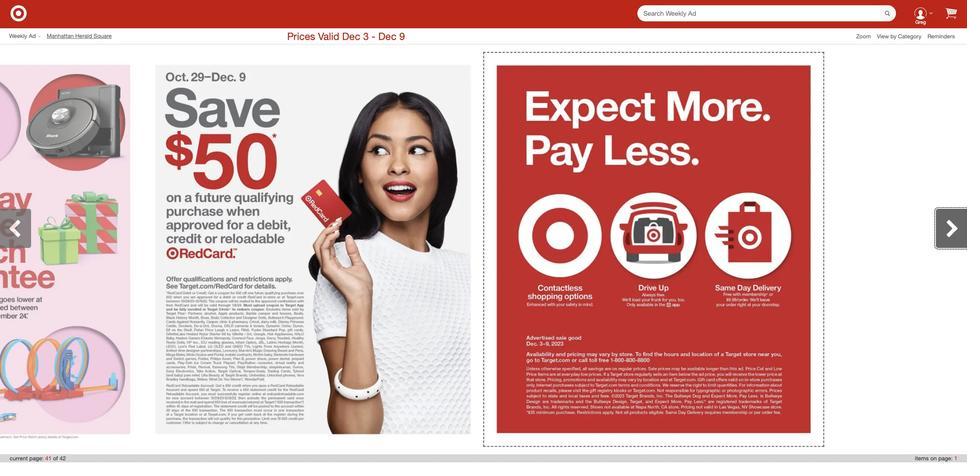 Task type: locate. For each thing, give the bounding box(es) containing it.
dec right -
[[378, 30, 397, 42]]

valid
[[318, 30, 340, 42]]

dec
[[342, 30, 361, 42], [378, 30, 397, 42]]

dec left the '3'
[[342, 30, 361, 42]]

weekly ad
[[9, 33, 36, 39]]

current page: 41 of 42
[[10, 455, 66, 462]]

Search Weekly Ad search field
[[638, 5, 896, 22]]

page: left 41
[[29, 455, 44, 462]]

page:
[[29, 455, 44, 462], [939, 455, 953, 462]]

form
[[638, 5, 896, 22]]

view
[[877, 33, 889, 39]]

square
[[94, 33, 112, 39]]

by
[[891, 33, 897, 39]]

1 horizontal spatial dec
[[378, 30, 397, 42]]

weekly ad link
[[9, 32, 47, 40]]

1 page: from the left
[[29, 455, 44, 462]]

manhattan herald square
[[47, 33, 112, 39]]

1 horizontal spatial page:
[[939, 455, 953, 462]]

of
[[53, 455, 58, 462]]

0 horizontal spatial page:
[[29, 455, 44, 462]]

page 42 image
[[485, 53, 824, 446]]

1
[[955, 455, 958, 462]]

go to target.com image
[[11, 5, 27, 21]]

items on page: 1
[[915, 455, 958, 462]]

0 horizontal spatial dec
[[342, 30, 361, 42]]

page: left 1
[[939, 455, 953, 462]]

zoom
[[857, 33, 871, 39]]

herald
[[75, 33, 92, 39]]

zoom link
[[857, 32, 877, 40]]

manhattan herald square link
[[47, 32, 118, 40]]

greg
[[916, 19, 926, 25]]

2 page: from the left
[[939, 455, 953, 462]]

view by category link
[[877, 33, 928, 39]]

items
[[915, 455, 929, 462]]



Task type: vqa. For each thing, say whether or not it's contained in the screenshot.
san jose oakridge link
no



Task type: describe. For each thing, give the bounding box(es) containing it.
greg link
[[909, 0, 934, 26]]

42
[[60, 455, 66, 462]]

prices valid dec 3 - dec 9
[[287, 30, 405, 42]]

on
[[931, 455, 937, 462]]

2 dec from the left
[[378, 30, 397, 42]]

page 40 image
[[0, 52, 143, 447]]

page 41 image
[[143, 52, 484, 447]]

zoom-in element
[[857, 33, 871, 39]]

weekly
[[9, 33, 27, 39]]

-
[[372, 30, 376, 42]]

9
[[399, 30, 405, 42]]

reminders
[[928, 33, 955, 39]]

current
[[10, 455, 28, 462]]

view by category
[[877, 33, 922, 39]]

reminders link
[[928, 32, 962, 40]]

41
[[45, 455, 52, 462]]

1 dec from the left
[[342, 30, 361, 42]]

category
[[899, 33, 922, 39]]

prices
[[287, 30, 315, 42]]

view your cart on target.com image
[[946, 7, 957, 19]]

manhattan
[[47, 33, 74, 39]]

ad
[[29, 33, 36, 39]]

3
[[363, 30, 369, 42]]



